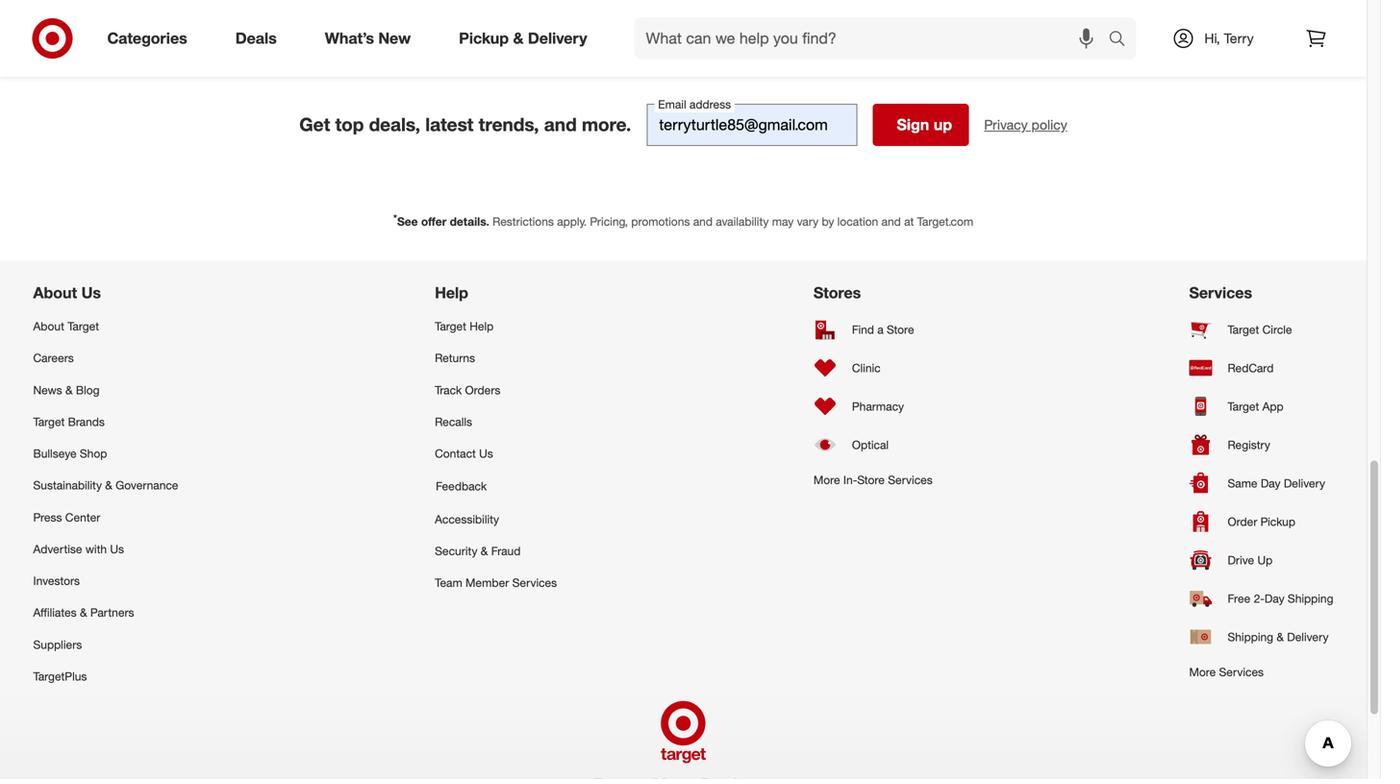 Task type: describe. For each thing, give the bounding box(es) containing it.
find a store
[[852, 323, 914, 337]]

offer
[[421, 214, 447, 229]]

services up target circle
[[1189, 284, 1252, 302]]

drive
[[1228, 553, 1254, 568]]

& for shipping
[[1277, 630, 1284, 645]]

orders
[[465, 383, 500, 397]]

accessibility link
[[435, 504, 557, 536]]

2-
[[1254, 592, 1265, 606]]

recalls
[[435, 415, 472, 429]]

deals,
[[369, 113, 420, 136]]

blog
[[76, 383, 100, 397]]

center
[[65, 510, 100, 525]]

news
[[33, 383, 62, 397]]

us for contact us
[[479, 447, 493, 461]]

contact
[[435, 447, 476, 461]]

terry
[[1224, 30, 1254, 47]]

sustainability & governance
[[33, 479, 178, 493]]

latest
[[425, 113, 474, 136]]

same
[[1228, 476, 1257, 491]]

feedback button
[[435, 470, 557, 504]]

target app link
[[1189, 388, 1333, 426]]

trends,
[[479, 113, 539, 136]]

find a store link
[[813, 311, 933, 349]]

more for more in-store services
[[813, 473, 840, 488]]

order pickup link
[[1189, 503, 1333, 541]]

press center link
[[33, 502, 178, 534]]

top
[[335, 113, 364, 136]]

redcard
[[1228, 361, 1274, 375]]

a
[[877, 323, 884, 337]]

store for a
[[887, 323, 914, 337]]

what's new link
[[308, 17, 435, 60]]

free 2-day shipping link
[[1189, 580, 1333, 618]]

privacy policy link
[[984, 115, 1067, 134]]

about target link
[[33, 311, 178, 342]]

services down the shipping & delivery link
[[1219, 665, 1264, 680]]

redcard link
[[1189, 349, 1333, 388]]

accessibility
[[435, 512, 499, 527]]

see
[[397, 214, 418, 229]]

drive up
[[1228, 553, 1273, 568]]

suppliers
[[33, 638, 82, 652]]

categories
[[107, 29, 187, 48]]

apply.
[[557, 214, 587, 229]]

target for target circle
[[1228, 323, 1259, 337]]

target circle
[[1228, 323, 1292, 337]]

security & fraud link
[[435, 536, 557, 568]]

returns link
[[435, 342, 557, 374]]

news & blog
[[33, 383, 100, 397]]

about for about us
[[33, 284, 77, 302]]

*
[[393, 212, 397, 224]]

at
[[904, 214, 914, 229]]

hi,
[[1204, 30, 1220, 47]]

* see offer details. restrictions apply. pricing, promotions and availability may vary by location and at target.com
[[393, 212, 973, 229]]

brands
[[68, 415, 105, 429]]

track orders
[[435, 383, 500, 397]]

delivery for same day delivery
[[1284, 476, 1325, 491]]

deals
[[235, 29, 277, 48]]

more for more services
[[1189, 665, 1216, 680]]

bullseye shop link
[[33, 438, 178, 470]]

press
[[33, 510, 62, 525]]

affiliates
[[33, 606, 77, 621]]

1 vertical spatial help
[[470, 319, 494, 334]]

get top deals, latest trends, and more.
[[299, 113, 631, 136]]

contact us link
[[435, 438, 557, 470]]

about for about target
[[33, 319, 64, 334]]

target for target brands
[[33, 415, 65, 429]]

sustainability
[[33, 479, 102, 493]]

target circle link
[[1189, 311, 1333, 349]]

free
[[1228, 592, 1250, 606]]

What can we help you find? suggestions appear below search field
[[634, 17, 1113, 60]]

find
[[852, 323, 874, 337]]

up
[[934, 115, 952, 134]]

shipping inside the free 2-day shipping link
[[1288, 592, 1333, 606]]

what's new
[[325, 29, 411, 48]]

& for news
[[65, 383, 73, 397]]

more services
[[1189, 665, 1264, 680]]

affiliates & partners
[[33, 606, 134, 621]]

new
[[378, 29, 411, 48]]

contact us
[[435, 447, 493, 461]]

get
[[299, 113, 330, 136]]

pharmacy link
[[813, 388, 933, 426]]

advertise with us link
[[33, 534, 178, 566]]

location
[[837, 214, 878, 229]]

target brands
[[33, 415, 105, 429]]

news & blog link
[[33, 374, 178, 406]]



Task type: locate. For each thing, give the bounding box(es) containing it.
& inside pickup & delivery link
[[513, 29, 524, 48]]

services down the optical link
[[888, 473, 933, 488]]

recalls link
[[435, 406, 557, 438]]

policy
[[1031, 116, 1067, 133]]

1 horizontal spatial us
[[110, 542, 124, 557]]

targetplus
[[33, 670, 87, 684]]

order
[[1228, 515, 1257, 529]]

optical link
[[813, 426, 933, 464]]

0 vertical spatial pickup
[[459, 29, 509, 48]]

careers
[[33, 351, 74, 366]]

us for about us
[[81, 284, 101, 302]]

0 horizontal spatial us
[[81, 284, 101, 302]]

1 vertical spatial us
[[479, 447, 493, 461]]

0 vertical spatial more
[[813, 473, 840, 488]]

what's
[[325, 29, 374, 48]]

store
[[887, 323, 914, 337], [857, 473, 885, 488]]

sign
[[897, 115, 929, 134]]

drive up link
[[1189, 541, 1333, 580]]

target: expect more. pay less. image
[[413, 693, 954, 780]]

categories link
[[91, 17, 211, 60]]

0 vertical spatial us
[[81, 284, 101, 302]]

about up careers
[[33, 319, 64, 334]]

1 horizontal spatial shipping
[[1288, 592, 1333, 606]]

delivery for shipping & delivery
[[1287, 630, 1329, 645]]

help up returns link
[[470, 319, 494, 334]]

restrictions
[[493, 214, 554, 229]]

services
[[1189, 284, 1252, 302], [888, 473, 933, 488], [512, 576, 557, 591], [1219, 665, 1264, 680]]

& inside affiliates & partners link
[[80, 606, 87, 621]]

& for sustainability
[[105, 479, 112, 493]]

sign up button
[[873, 104, 969, 146]]

shipping up more services link
[[1228, 630, 1273, 645]]

more in-store services
[[813, 473, 933, 488]]

bullseye
[[33, 447, 77, 461]]

us up about target link
[[81, 284, 101, 302]]

0 vertical spatial delivery
[[528, 29, 587, 48]]

0 vertical spatial about
[[33, 284, 77, 302]]

store inside the find a store link
[[887, 323, 914, 337]]

2 horizontal spatial us
[[479, 447, 493, 461]]

2 about from the top
[[33, 319, 64, 334]]

team
[[435, 576, 462, 591]]

about target
[[33, 319, 99, 334]]

hi, terry
[[1204, 30, 1254, 47]]

store down the optical link
[[857, 473, 885, 488]]

1 vertical spatial store
[[857, 473, 885, 488]]

day
[[1261, 476, 1281, 491], [1265, 592, 1284, 606]]

store inside more in-store services link
[[857, 473, 885, 488]]

investors
[[33, 574, 80, 589]]

delivery
[[528, 29, 587, 48], [1284, 476, 1325, 491], [1287, 630, 1329, 645]]

us right "with"
[[110, 542, 124, 557]]

app
[[1262, 399, 1284, 414]]

0 horizontal spatial shipping
[[1228, 630, 1273, 645]]

target brands link
[[33, 406, 178, 438]]

0 horizontal spatial more
[[813, 473, 840, 488]]

1 vertical spatial day
[[1265, 592, 1284, 606]]

2 vertical spatial delivery
[[1287, 630, 1329, 645]]

help
[[435, 284, 468, 302], [470, 319, 494, 334]]

pickup up get top deals, latest trends, and more.
[[459, 29, 509, 48]]

track
[[435, 383, 462, 397]]

2 vertical spatial us
[[110, 542, 124, 557]]

& right affiliates
[[80, 606, 87, 621]]

registry link
[[1189, 426, 1333, 464]]

services down fraud at the left bottom of the page
[[512, 576, 557, 591]]

sustainability & governance link
[[33, 470, 178, 502]]

details.
[[450, 214, 489, 229]]

delivery for pickup & delivery
[[528, 29, 587, 48]]

None text field
[[647, 104, 857, 146]]

& for affiliates
[[80, 606, 87, 621]]

bullseye shop
[[33, 447, 107, 461]]

target up returns
[[435, 319, 466, 334]]

shipping & delivery link
[[1189, 618, 1333, 657]]

more services link
[[1189, 657, 1333, 689]]

member
[[466, 576, 509, 591]]

1 about from the top
[[33, 284, 77, 302]]

target down about us
[[68, 319, 99, 334]]

target app
[[1228, 399, 1284, 414]]

& for pickup
[[513, 29, 524, 48]]

& down free 2-day shipping on the right of the page
[[1277, 630, 1284, 645]]

1 horizontal spatial help
[[470, 319, 494, 334]]

suppliers link
[[33, 629, 178, 661]]

free 2-day shipping
[[1228, 592, 1333, 606]]

vary
[[797, 214, 819, 229]]

0 horizontal spatial and
[[544, 113, 577, 136]]

1 vertical spatial shipping
[[1228, 630, 1273, 645]]

pickup & delivery link
[[443, 17, 611, 60]]

security & fraud
[[435, 544, 521, 559]]

more left in- on the bottom right of the page
[[813, 473, 840, 488]]

day right same at right bottom
[[1261, 476, 1281, 491]]

advertise
[[33, 542, 82, 557]]

1 horizontal spatial and
[[693, 214, 713, 229]]

more
[[813, 473, 840, 488], [1189, 665, 1216, 680]]

1 vertical spatial about
[[33, 319, 64, 334]]

targetplus link
[[33, 661, 178, 693]]

governance
[[116, 479, 178, 493]]

0 vertical spatial store
[[887, 323, 914, 337]]

0 horizontal spatial pickup
[[459, 29, 509, 48]]

and
[[544, 113, 577, 136], [693, 214, 713, 229], [881, 214, 901, 229]]

and left more.
[[544, 113, 577, 136]]

target down news
[[33, 415, 65, 429]]

& inside the shipping & delivery link
[[1277, 630, 1284, 645]]

store for in-
[[857, 473, 885, 488]]

privacy
[[984, 116, 1028, 133]]

and left the at
[[881, 214, 901, 229]]

order pickup
[[1228, 515, 1295, 529]]

2 horizontal spatial and
[[881, 214, 901, 229]]

target for target app
[[1228, 399, 1259, 414]]

shipping up shipping & delivery
[[1288, 592, 1333, 606]]

us inside "link"
[[110, 542, 124, 557]]

shop
[[80, 447, 107, 461]]

with
[[85, 542, 107, 557]]

careers link
[[33, 342, 178, 374]]

day right free
[[1265, 592, 1284, 606]]

& left fraud at the left bottom of the page
[[481, 544, 488, 559]]

feedback
[[436, 480, 487, 494]]

1 vertical spatial pickup
[[1260, 515, 1295, 529]]

& inside news & blog link
[[65, 383, 73, 397]]

circle
[[1262, 323, 1292, 337]]

returns
[[435, 351, 475, 366]]

& for security
[[481, 544, 488, 559]]

fraud
[[491, 544, 521, 559]]

0 vertical spatial shipping
[[1288, 592, 1333, 606]]

shipping & delivery
[[1228, 630, 1329, 645]]

pickup right the order
[[1260, 515, 1295, 529]]

1 vertical spatial more
[[1189, 665, 1216, 680]]

pickup
[[459, 29, 509, 48], [1260, 515, 1295, 529]]

about us
[[33, 284, 101, 302]]

1 vertical spatial delivery
[[1284, 476, 1325, 491]]

and left availability
[[693, 214, 713, 229]]

same day delivery
[[1228, 476, 1325, 491]]

availability
[[716, 214, 769, 229]]

help up target help
[[435, 284, 468, 302]]

pharmacy
[[852, 399, 904, 414]]

1 horizontal spatial store
[[887, 323, 914, 337]]

privacy policy
[[984, 116, 1067, 133]]

deals link
[[219, 17, 301, 60]]

target left the circle
[[1228, 323, 1259, 337]]

clinic link
[[813, 349, 933, 388]]

& inside security & fraud link
[[481, 544, 488, 559]]

team member services
[[435, 576, 557, 591]]

0 horizontal spatial help
[[435, 284, 468, 302]]

0 horizontal spatial store
[[857, 473, 885, 488]]

store right a
[[887, 323, 914, 337]]

search
[[1100, 31, 1146, 50]]

& down bullseye shop link
[[105, 479, 112, 493]]

about up about target on the top left
[[33, 284, 77, 302]]

more down the shipping & delivery link
[[1189, 665, 1216, 680]]

optical
[[852, 438, 889, 452]]

& left blog
[[65, 383, 73, 397]]

us right contact
[[479, 447, 493, 461]]

& up trends,
[[513, 29, 524, 48]]

1 horizontal spatial pickup
[[1260, 515, 1295, 529]]

target for target help
[[435, 319, 466, 334]]

0 vertical spatial day
[[1261, 476, 1281, 491]]

team member services link
[[435, 568, 557, 599]]

search button
[[1100, 17, 1146, 63]]

in-
[[843, 473, 857, 488]]

& inside sustainability & governance link
[[105, 479, 112, 493]]

0 vertical spatial help
[[435, 284, 468, 302]]

target left app
[[1228, 399, 1259, 414]]

1 horizontal spatial more
[[1189, 665, 1216, 680]]

may
[[772, 214, 794, 229]]

about
[[33, 284, 77, 302], [33, 319, 64, 334]]



Task type: vqa. For each thing, say whether or not it's contained in the screenshot.
left the $10
no



